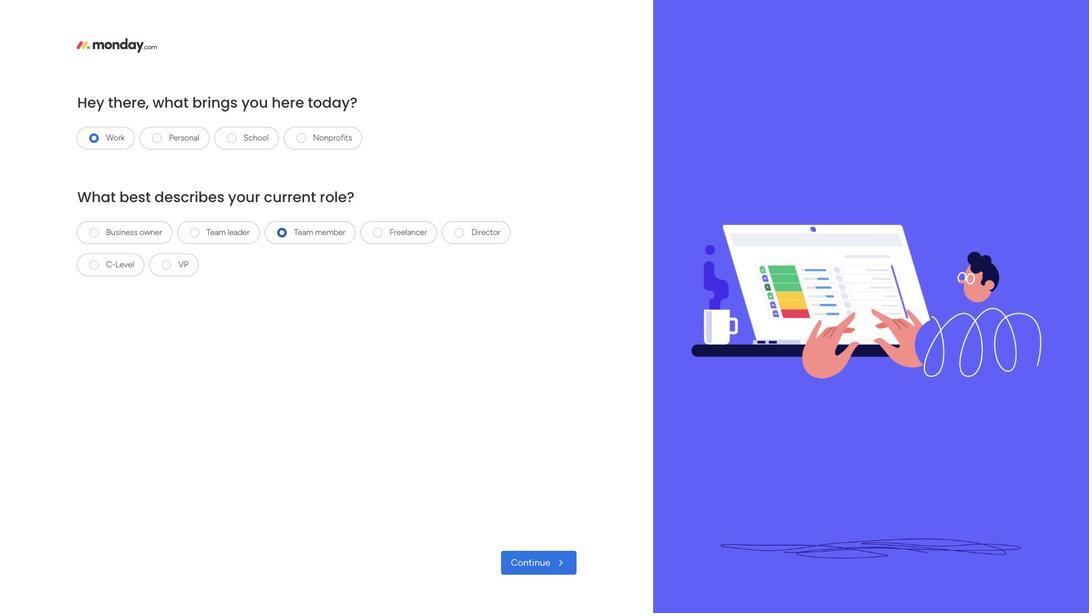 Task type: locate. For each thing, give the bounding box(es) containing it.
freelancer
[[390, 228, 427, 238]]

team member
[[294, 228, 345, 238]]

1 horizontal spatial team
[[294, 228, 313, 238]]

nonprofits
[[313, 133, 352, 143]]

today?
[[308, 93, 357, 113]]

hey there, what brings you here today?
[[77, 93, 357, 113]]

personal
[[169, 133, 199, 143]]

2 team from the left
[[294, 228, 313, 238]]

1 team from the left
[[206, 228, 226, 238]]

team for team member
[[294, 228, 313, 238]]

team left leader
[[206, 228, 226, 238]]

work
[[106, 133, 125, 143]]

best
[[119, 187, 151, 207]]

what
[[77, 187, 116, 207]]

continue button
[[501, 551, 577, 575]]

what best describes your current role?
[[77, 187, 354, 207]]

leader
[[228, 228, 250, 238]]

level
[[115, 260, 134, 270]]

team left "member"
[[294, 228, 313, 238]]

c-level
[[106, 260, 134, 270]]

your
[[228, 187, 260, 207]]

0 horizontal spatial team
[[206, 228, 226, 238]]

team for team leader
[[206, 228, 226, 238]]

brings
[[192, 93, 238, 113]]

team
[[206, 228, 226, 238], [294, 228, 313, 238]]

vp
[[178, 260, 188, 270]]

school
[[244, 133, 269, 143]]

director
[[471, 228, 500, 238]]



Task type: describe. For each thing, give the bounding box(es) containing it.
hey
[[77, 93, 104, 113]]

business owner
[[106, 228, 162, 238]]

c-
[[106, 260, 115, 270]]

team leader
[[206, 228, 250, 238]]

you
[[241, 93, 268, 113]]

what
[[153, 93, 189, 113]]

owner
[[139, 228, 162, 238]]

describes
[[154, 187, 224, 207]]

here
[[272, 93, 304, 113]]

current
[[264, 187, 316, 207]]

member
[[315, 228, 345, 238]]

business
[[106, 228, 138, 238]]

role?
[[320, 187, 354, 207]]

what brings you here today? image
[[653, 0, 1089, 614]]

logo image
[[77, 38, 157, 53]]

continue
[[511, 557, 550, 569]]

there,
[[108, 93, 149, 113]]



